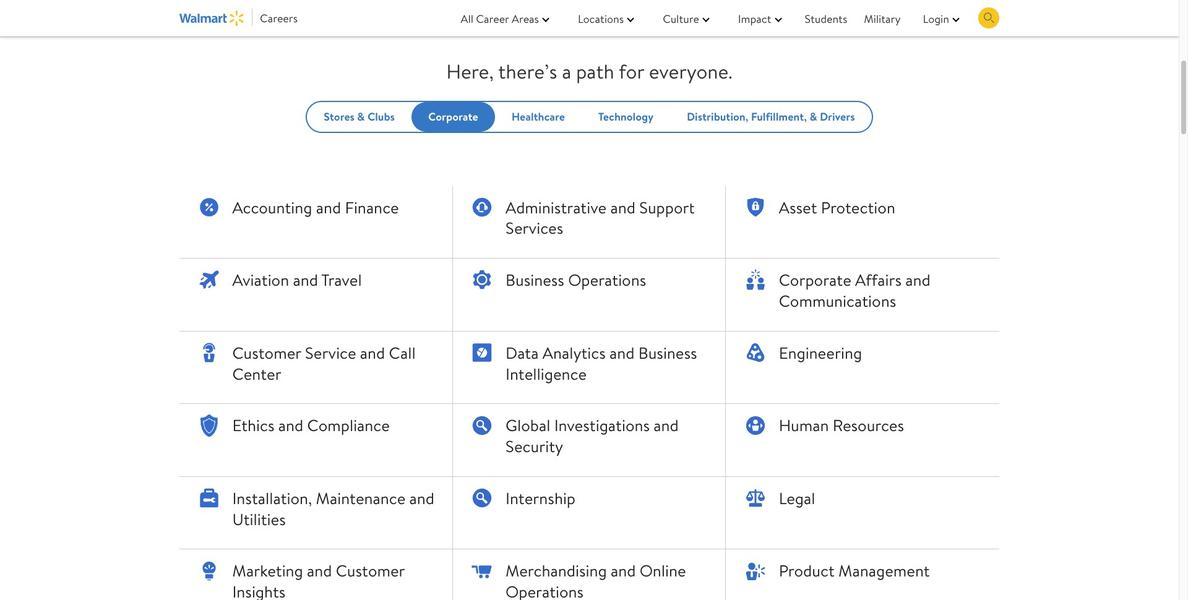 Task type: locate. For each thing, give the bounding box(es) containing it.
login
[[923, 11, 950, 26]]

&
[[357, 109, 365, 125], [810, 109, 818, 125]]

corporate for corporate affairs and communications
[[779, 269, 852, 291]]

healthcare link
[[512, 109, 565, 125]]

military
[[865, 11, 901, 26]]

1 vertical spatial customer
[[336, 560, 405, 582]]

installation, maintenance and utilities
[[232, 487, 435, 530]]

installation,
[[232, 487, 312, 510]]

& left clubs
[[357, 109, 365, 125]]

students
[[805, 11, 848, 26]]

0 horizontal spatial corporate
[[428, 109, 478, 125]]

and inside customer service and call center
[[360, 342, 385, 364]]

and inside global investigations and security
[[654, 414, 679, 437]]

areas
[[512, 11, 539, 26]]

careers
[[260, 11, 298, 26]]

installation, maintenance and utilities link
[[180, 477, 452, 549]]

investigations
[[555, 414, 650, 437]]

& left drivers
[[810, 109, 818, 125]]

0 vertical spatial customer
[[232, 342, 301, 364]]

customer service and call center
[[232, 342, 416, 385]]

corporate inside corporate affairs and communications
[[779, 269, 852, 291]]

data analytics and business intelligence
[[506, 342, 698, 385]]

customer service and call center link
[[180, 332, 452, 404]]

ethics and compliance link
[[180, 405, 452, 477]]

accounting
[[232, 196, 312, 218]]

customer
[[232, 342, 301, 364], [336, 560, 405, 582]]

students link
[[800, 10, 848, 27]]

business
[[506, 269, 565, 291], [639, 342, 698, 364]]

internship link
[[453, 477, 726, 549]]

distribution,
[[687, 109, 749, 125]]

merchandising and online operations link
[[453, 550, 726, 601]]

0 horizontal spatial &
[[357, 109, 365, 125]]

0 vertical spatial corporate
[[428, 109, 478, 125]]

product management link
[[726, 550, 1000, 601]]

here,
[[447, 58, 494, 85]]

1 horizontal spatial customer
[[336, 560, 405, 582]]

stores & clubs link
[[324, 109, 395, 125]]

finance
[[345, 196, 399, 218]]

ethics and compliance
[[232, 414, 390, 437]]

1 horizontal spatial business
[[639, 342, 698, 364]]

center
[[232, 363, 282, 385]]

and
[[316, 196, 341, 218], [611, 196, 636, 218], [293, 269, 318, 291], [906, 269, 931, 291], [360, 342, 385, 364], [610, 342, 635, 364], [278, 414, 304, 437], [654, 414, 679, 437], [410, 487, 435, 510], [307, 560, 332, 582], [611, 560, 636, 582]]

product management
[[779, 560, 930, 582]]

operations
[[568, 269, 647, 291], [506, 581, 584, 601]]

0 horizontal spatial business
[[506, 269, 565, 291]]

path
[[576, 58, 615, 85]]

human
[[779, 414, 829, 437]]

locations
[[578, 11, 624, 26]]

protection
[[821, 196, 896, 218]]

corporate affairs and communications link
[[726, 259, 1000, 331]]

healthcare
[[512, 109, 565, 125]]

all
[[461, 11, 474, 26]]

marketing and customer insights link
[[180, 550, 452, 601]]

1 vertical spatial business
[[639, 342, 698, 364]]

1 vertical spatial corporate
[[779, 269, 852, 291]]

aviation and travel link
[[180, 259, 452, 331]]

call
[[389, 342, 416, 364]]

careers link
[[180, 9, 298, 28]]

corporate
[[428, 109, 478, 125], [779, 269, 852, 291]]

engineering link
[[726, 332, 1000, 404]]

and inside data analytics and business intelligence
[[610, 342, 635, 364]]

services
[[506, 217, 564, 239]]

there's
[[499, 58, 558, 85]]

accounting and finance link
[[180, 186, 452, 258]]

1 vertical spatial operations
[[506, 581, 584, 601]]

section
[[0, 0, 1180, 37]]

data
[[506, 342, 539, 364]]

impact link
[[727, 10, 789, 27]]

human resources
[[779, 414, 905, 437]]

1 horizontal spatial corporate
[[779, 269, 852, 291]]

here, there's a path for everyone.
[[447, 58, 733, 85]]

1 horizontal spatial &
[[810, 109, 818, 125]]

maintenance
[[316, 487, 406, 510]]

all career areas link
[[450, 10, 556, 27]]

and inside administrative and support services
[[611, 196, 636, 218]]

culture
[[663, 11, 700, 26]]

insights
[[232, 581, 286, 601]]

0 horizontal spatial customer
[[232, 342, 301, 364]]



Task type: describe. For each thing, give the bounding box(es) containing it.
business operations link
[[453, 259, 726, 331]]

global investigations and security
[[506, 414, 679, 458]]

0 vertical spatial operations
[[568, 269, 647, 291]]

online
[[640, 560, 686, 582]]

a
[[562, 58, 572, 85]]

analytics
[[543, 342, 606, 364]]

and inside the marketing and customer insights
[[307, 560, 332, 582]]

asset protection link
[[726, 186, 1000, 258]]

career
[[476, 11, 509, 26]]

and inside merchandising and online operations
[[611, 560, 636, 582]]

impact
[[739, 11, 772, 26]]

technology link
[[599, 109, 654, 125]]

fulfillment,
[[752, 109, 807, 125]]

administrative and support services
[[506, 196, 695, 239]]

engineering
[[779, 342, 863, 364]]

and inside installation, maintenance and utilities
[[410, 487, 435, 510]]

product
[[779, 560, 835, 582]]

security
[[506, 435, 563, 458]]

affairs
[[856, 269, 902, 291]]

intelligence
[[506, 363, 587, 385]]

management
[[839, 560, 930, 582]]

technology
[[599, 109, 654, 125]]

corporate affairs and communications
[[779, 269, 931, 312]]

asset protection
[[779, 196, 896, 218]]

data analytics and business intelligence link
[[453, 332, 726, 404]]

stores & clubs
[[324, 109, 395, 125]]

resources
[[833, 414, 905, 437]]

locations link
[[567, 10, 641, 27]]

communications
[[779, 290, 897, 312]]

distribution, fulfillment, & drivers link
[[687, 109, 855, 125]]

culture link
[[652, 10, 716, 27]]

marketing
[[232, 560, 303, 582]]

and inside corporate affairs and communications
[[906, 269, 931, 291]]

merchandising
[[506, 560, 607, 582]]

2 & from the left
[[810, 109, 818, 125]]

business inside data analytics and business intelligence
[[639, 342, 698, 364]]

aviation
[[232, 269, 289, 291]]

corporate for the corporate "link"
[[428, 109, 478, 125]]

administrative
[[506, 196, 607, 218]]

asset
[[779, 196, 818, 218]]

customer inside customer service and call center
[[232, 342, 301, 364]]

compliance
[[307, 414, 390, 437]]

drivers
[[820, 109, 855, 125]]

utilities
[[232, 508, 286, 530]]

human resources link
[[726, 405, 1000, 477]]

everyone.
[[649, 58, 733, 85]]

legal
[[779, 487, 816, 510]]

service
[[305, 342, 356, 364]]

0 vertical spatial business
[[506, 269, 565, 291]]

marketing and customer insights
[[232, 560, 405, 601]]

clubs
[[368, 109, 395, 125]]

global
[[506, 414, 551, 437]]

support
[[640, 196, 695, 218]]

merchandising and online operations
[[506, 560, 686, 601]]

administrative and support services link
[[453, 186, 726, 258]]

legal link
[[726, 477, 1000, 549]]

military link
[[859, 10, 901, 27]]

travel
[[322, 269, 362, 291]]

business operations
[[506, 269, 647, 291]]

distribution, fulfillment, & drivers
[[687, 109, 855, 125]]

1 & from the left
[[357, 109, 365, 125]]

global investigations and security link
[[453, 405, 726, 477]]

accounting and finance
[[232, 196, 399, 218]]

customer inside the marketing and customer insights
[[336, 560, 405, 582]]

operations inside merchandising and online operations
[[506, 581, 584, 601]]

aviation and travel
[[232, 269, 362, 291]]

login link
[[912, 10, 966, 27]]

internship
[[506, 487, 576, 510]]

ethics
[[232, 414, 275, 437]]

corporate link
[[428, 109, 478, 125]]



Task type: vqa. For each thing, say whether or not it's contained in the screenshot.
Next
no



